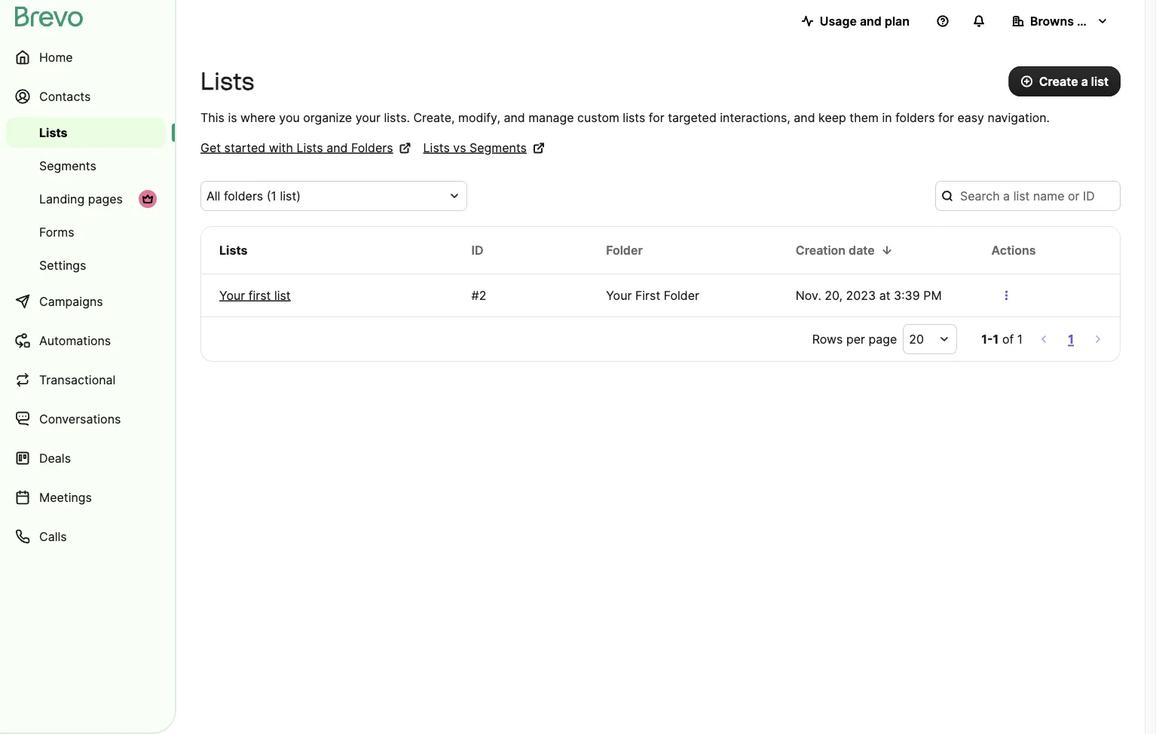Task type: describe. For each thing, give the bounding box(es) containing it.
2 1 from the left
[[1018, 332, 1023, 346]]

first
[[636, 288, 661, 303]]

rows per page
[[813, 332, 897, 346]]

usage and plan
[[820, 14, 910, 28]]

transactional link
[[6, 362, 166, 398]]

contacts link
[[6, 78, 166, 115]]

pm
[[924, 288, 942, 303]]

none field inside the 'all folders (1 list)' 'popup button'
[[207, 187, 443, 205]]

#
[[472, 288, 479, 303]]

your first list
[[219, 288, 291, 303]]

custom
[[578, 110, 620, 125]]

conversations link
[[6, 401, 166, 437]]

forms link
[[6, 217, 166, 247]]

keep
[[819, 110, 847, 125]]

folders
[[351, 140, 393, 155]]

segments inside 'link'
[[470, 140, 527, 155]]

this
[[201, 110, 225, 125]]

vs
[[453, 140, 466, 155]]

organize
[[303, 110, 352, 125]]

get started with lists and folders link
[[201, 139, 411, 157]]

and left keep
[[794, 110, 816, 125]]

targeted
[[668, 110, 717, 125]]

landing pages link
[[6, 184, 166, 214]]

get started with lists and folders
[[201, 140, 393, 155]]

list)
[[280, 188, 301, 203]]

of
[[1003, 332, 1014, 346]]

settings link
[[6, 250, 166, 280]]

lists down contacts
[[39, 125, 67, 140]]

home
[[39, 50, 73, 64]]

lists vs segments
[[423, 140, 527, 155]]

pages
[[88, 192, 123, 206]]

list for create a list
[[1092, 74, 1109, 89]]

deals
[[39, 451, 71, 466]]

campaigns link
[[6, 283, 166, 320]]

1 button
[[1065, 329, 1077, 350]]

your first list link
[[219, 287, 435, 305]]

all folders (1 list) button
[[201, 181, 467, 211]]

1-1 of 1
[[982, 332, 1023, 346]]

a
[[1082, 74, 1089, 89]]

creation
[[796, 243, 846, 257]]

browns
[[1031, 14, 1074, 28]]

forms
[[39, 225, 74, 239]]

lists link
[[6, 118, 166, 148]]

create,
[[413, 110, 455, 125]]

all
[[207, 188, 220, 203]]

you
[[279, 110, 300, 125]]

deals link
[[6, 440, 166, 477]]

calls
[[39, 529, 67, 544]]

easy
[[958, 110, 985, 125]]

transactional
[[39, 372, 116, 387]]

lists inside "link"
[[297, 140, 323, 155]]

all folders (1 list)
[[207, 188, 301, 203]]

segments link
[[6, 151, 166, 181]]

calls link
[[6, 519, 166, 555]]

meetings
[[39, 490, 92, 505]]

0 vertical spatial folders
[[896, 110, 935, 125]]

landing pages
[[39, 192, 123, 206]]

date
[[849, 243, 875, 257]]

interactions,
[[720, 110, 791, 125]]

lists.
[[384, 110, 410, 125]]

get
[[201, 140, 221, 155]]

lists up is
[[201, 67, 254, 96]]

(1
[[267, 188, 277, 203]]

contacts
[[39, 89, 91, 104]]

1 1 from the left
[[993, 332, 999, 346]]



Task type: vqa. For each thing, say whether or not it's contained in the screenshot.
Paused
no



Task type: locate. For each thing, give the bounding box(es) containing it.
list
[[1092, 74, 1109, 89], [274, 288, 291, 303]]

creation date
[[796, 243, 875, 257]]

per
[[847, 332, 865, 346]]

1 vertical spatial segments
[[39, 158, 96, 173]]

3:39
[[894, 288, 920, 303]]

1 horizontal spatial segments
[[470, 140, 527, 155]]

browns enterprise
[[1031, 14, 1138, 28]]

2 your from the left
[[606, 288, 632, 303]]

left___rvooi image
[[142, 193, 154, 205]]

and
[[860, 14, 882, 28], [504, 110, 525, 125], [794, 110, 816, 125], [327, 140, 348, 155]]

automations link
[[6, 323, 166, 359]]

1 inside button
[[1069, 332, 1074, 346]]

meetings link
[[6, 480, 166, 516]]

list for your first list
[[274, 288, 291, 303]]

your
[[356, 110, 381, 125]]

segments down modify,
[[470, 140, 527, 155]]

segments
[[470, 140, 527, 155], [39, 158, 96, 173]]

lists up "your first list"
[[219, 243, 248, 257]]

id
[[472, 243, 484, 257]]

folder right first
[[664, 288, 700, 303]]

1-
[[982, 332, 993, 346]]

0 vertical spatial folder
[[606, 243, 643, 257]]

them
[[850, 110, 879, 125]]

create
[[1039, 74, 1079, 89]]

home link
[[6, 39, 166, 75]]

segments up landing
[[39, 158, 96, 173]]

your for your first list
[[219, 288, 245, 303]]

dialog
[[1145, 0, 1157, 734], [1145, 0, 1157, 734]]

2023
[[846, 288, 876, 303]]

nov. 20, 2023 at 3:39 pm
[[796, 288, 942, 303]]

2 horizontal spatial 1
[[1069, 332, 1074, 346]]

settings
[[39, 258, 86, 273]]

# 2
[[472, 288, 487, 303]]

20
[[909, 332, 924, 346]]

page
[[869, 332, 897, 346]]

3 1 from the left
[[1069, 332, 1074, 346]]

list inside button
[[1092, 74, 1109, 89]]

usage
[[820, 14, 857, 28]]

lists inside 'link'
[[423, 140, 450, 155]]

list right first
[[274, 288, 291, 303]]

0 horizontal spatial your
[[219, 288, 245, 303]]

this is where you organize your lists. create, modify, and manage custom lists for targeted interactions, and keep them in folders for easy navigation.
[[201, 110, 1050, 125]]

0 horizontal spatial segments
[[39, 158, 96, 173]]

2
[[479, 288, 487, 303]]

and inside "link"
[[327, 140, 348, 155]]

0 horizontal spatial 1
[[993, 332, 999, 346]]

lists
[[623, 110, 646, 125]]

0 vertical spatial list
[[1092, 74, 1109, 89]]

for left easy
[[939, 110, 954, 125]]

conversations
[[39, 412, 121, 426]]

nov.
[[796, 288, 822, 303]]

list right a
[[1092, 74, 1109, 89]]

automations
[[39, 333, 111, 348]]

None field
[[207, 187, 443, 205]]

rows
[[813, 332, 843, 346]]

your
[[219, 288, 245, 303], [606, 288, 632, 303]]

at
[[880, 288, 891, 303]]

first
[[249, 288, 271, 303]]

0 horizontal spatial for
[[649, 110, 665, 125]]

with
[[269, 140, 293, 155]]

where
[[241, 110, 276, 125]]

campaigns
[[39, 294, 103, 309]]

modify,
[[458, 110, 501, 125]]

browns enterprise button
[[1001, 6, 1138, 36]]

enterprise
[[1077, 14, 1138, 28]]

1 for from the left
[[649, 110, 665, 125]]

manage
[[529, 110, 574, 125]]

lists
[[201, 67, 254, 96], [39, 125, 67, 140], [297, 140, 323, 155], [423, 140, 450, 155], [219, 243, 248, 257]]

2 for from the left
[[939, 110, 954, 125]]

folders
[[896, 110, 935, 125], [224, 188, 263, 203]]

1 vertical spatial list
[[274, 288, 291, 303]]

and inside button
[[860, 14, 882, 28]]

lists vs segments link
[[423, 139, 545, 157]]

1 horizontal spatial folders
[[896, 110, 935, 125]]

create a list
[[1039, 74, 1109, 89]]

folders right "in"
[[896, 110, 935, 125]]

started
[[224, 140, 266, 155]]

lists left vs
[[423, 140, 450, 155]]

Search a list name or ID search field
[[936, 181, 1121, 211]]

folders inside 'popup button'
[[224, 188, 263, 203]]

landing
[[39, 192, 85, 206]]

for
[[649, 110, 665, 125], [939, 110, 954, 125]]

1 horizontal spatial for
[[939, 110, 954, 125]]

0 horizontal spatial list
[[274, 288, 291, 303]]

1 vertical spatial folder
[[664, 288, 700, 303]]

1 your from the left
[[219, 288, 245, 303]]

and right modify,
[[504, 110, 525, 125]]

your first folder
[[606, 288, 700, 303]]

actions
[[992, 243, 1036, 257]]

your inside your first list link
[[219, 288, 245, 303]]

for right lists
[[649, 110, 665, 125]]

1 horizontal spatial list
[[1092, 74, 1109, 89]]

folder
[[606, 243, 643, 257], [664, 288, 700, 303]]

create a list button
[[1009, 66, 1121, 97]]

navigation.
[[988, 110, 1050, 125]]

lists right with
[[297, 140, 323, 155]]

is
[[228, 110, 237, 125]]

in
[[883, 110, 892, 125]]

1 horizontal spatial 1
[[1018, 332, 1023, 346]]

1 horizontal spatial folder
[[664, 288, 700, 303]]

folders left (1
[[224, 188, 263, 203]]

and down organize
[[327, 140, 348, 155]]

your for your first folder
[[606, 288, 632, 303]]

and left plan
[[860, 14, 882, 28]]

0 vertical spatial segments
[[470, 140, 527, 155]]

20 button
[[903, 324, 958, 354]]

plan
[[885, 14, 910, 28]]

0 horizontal spatial folders
[[224, 188, 263, 203]]

folder up first
[[606, 243, 643, 257]]

20,
[[825, 288, 843, 303]]

usage and plan button
[[790, 6, 922, 36]]

1 vertical spatial folders
[[224, 188, 263, 203]]

0 horizontal spatial folder
[[606, 243, 643, 257]]

1 horizontal spatial your
[[606, 288, 632, 303]]



